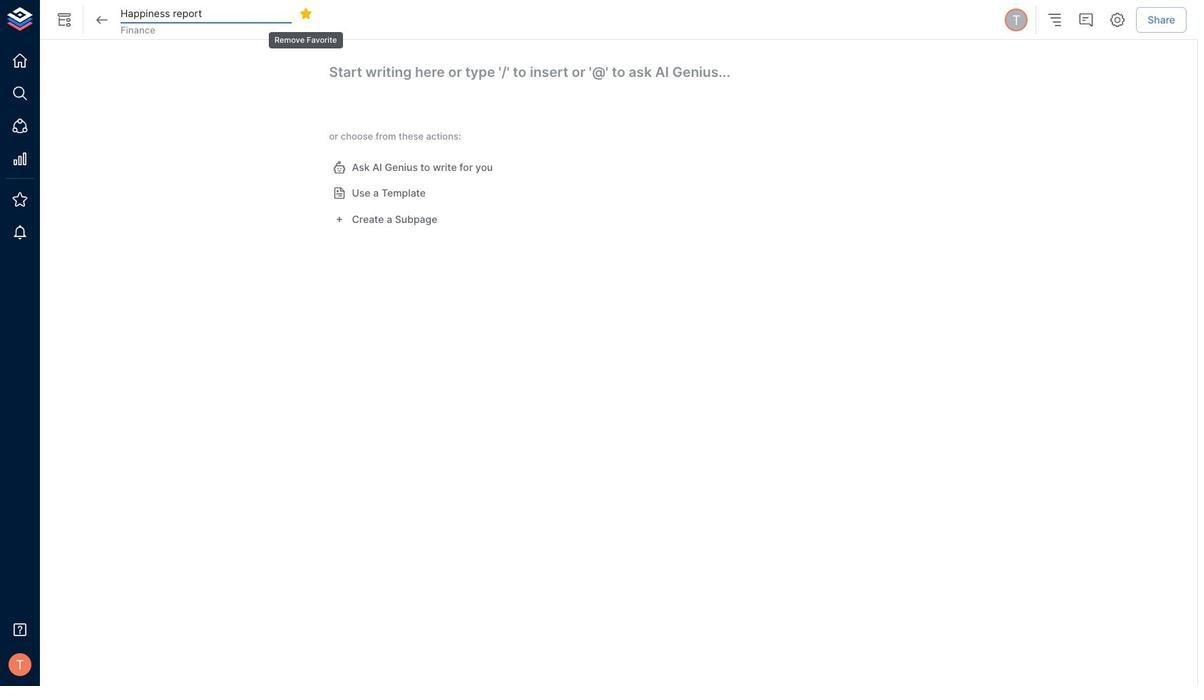 Task type: locate. For each thing, give the bounding box(es) containing it.
None text field
[[121, 3, 292, 24]]

remove favorite image
[[300, 7, 312, 20]]

settings image
[[1109, 11, 1126, 29]]

comments image
[[1078, 11, 1095, 29]]

tooltip
[[267, 22, 344, 50]]



Task type: vqa. For each thing, say whether or not it's contained in the screenshot.
the top More
no



Task type: describe. For each thing, give the bounding box(es) containing it.
table of contents image
[[1047, 11, 1064, 29]]

show wiki image
[[56, 11, 73, 29]]

go back image
[[93, 11, 111, 29]]



